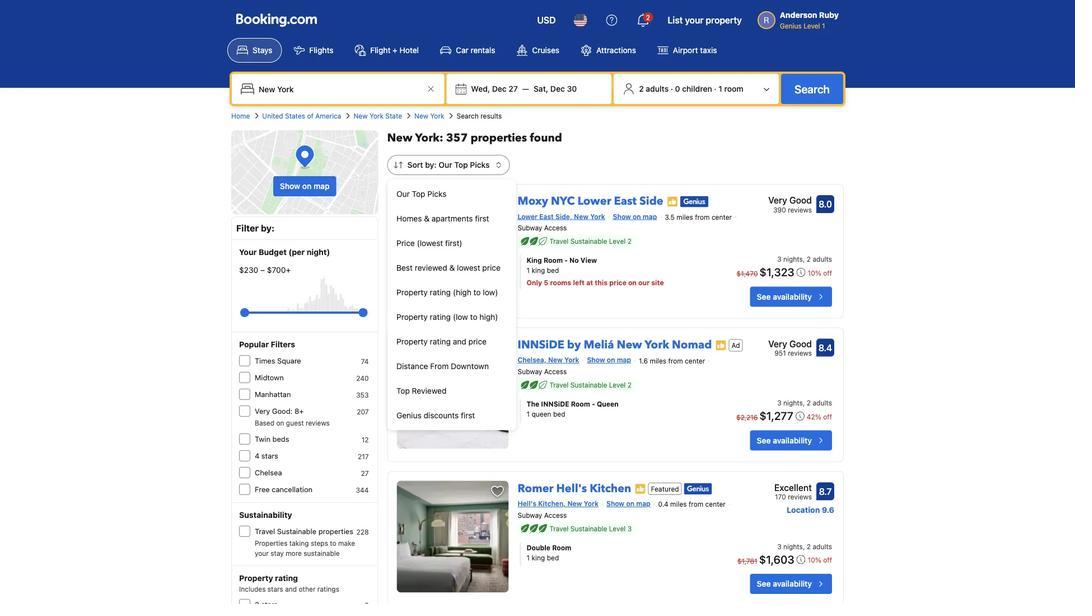 Task type: describe. For each thing, give the bounding box(es) containing it.
property
[[706, 15, 742, 25]]

good:
[[272, 408, 293, 416]]

level inside 'anderson ruby genius level 1'
[[804, 22, 820, 30]]

—
[[523, 84, 529, 94]]

1 vertical spatial top
[[412, 190, 425, 199]]

subway for innside by meliá new york nomad
[[518, 368, 542, 376]]

your
[[239, 248, 257, 257]]

double room 1 king bed
[[527, 544, 572, 562]]

very good element for innside by meliá new york nomad
[[769, 338, 812, 351]]

1 inside 'king room  - no view 1 king bed only 5 rooms left at this price on our site'
[[527, 267, 530, 275]]

1 vertical spatial first
[[461, 411, 475, 421]]

this property is part of our preferred partner program. it's committed to providing excellent service and good value. it'll pay us a higher commission if you make a booking. image
[[667, 196, 678, 208]]

genius inside button
[[397, 411, 422, 421]]

car rentals link
[[431, 38, 505, 63]]

flight + hotel
[[371, 46, 419, 55]]

2 vertical spatial price
[[469, 337, 487, 347]]

new right side,
[[574, 213, 589, 221]]

10% for romer hell's kitchen
[[808, 557, 822, 565]]

anderson ruby genius level 1
[[780, 10, 839, 30]]

property for property rating and price
[[397, 337, 428, 347]]

property for property rating (low to high)
[[397, 313, 428, 322]]

sat, dec 30 button
[[529, 79, 582, 99]]

$1,470
[[737, 270, 758, 278]]

popular filters
[[239, 340, 295, 350]]

map inside button
[[314, 182, 330, 191]]

and inside button
[[453, 337, 466, 347]]

home
[[231, 112, 250, 120]]

1 horizontal spatial picks
[[470, 160, 490, 170]]

homes
[[397, 214, 422, 223]]

from for york
[[668, 357, 683, 365]]

0 vertical spatial 27
[[509, 84, 518, 94]]

home link
[[231, 111, 250, 121]]

bed inside double room 1 king bed
[[547, 555, 559, 562]]

0 vertical spatial east
[[614, 194, 637, 209]]

your account menu anderson ruby genius level 1 element
[[758, 5, 844, 31]]

taking
[[289, 540, 309, 548]]

new down romer hell's kitchen
[[568, 500, 582, 508]]

genius discounts first
[[397, 411, 475, 421]]

3 nights , 2 adults for york
[[778, 400, 832, 407]]

king room  - no view 1 king bed only 5 rooms left at this price on our site
[[527, 257, 664, 287]]

on inside button
[[302, 182, 312, 191]]

side
[[640, 194, 664, 209]]

see for york
[[757, 436, 771, 446]]

results
[[481, 112, 502, 120]]

10% for moxy nyc lower east side
[[808, 270, 822, 277]]

on inside 'king room  - no view 1 king bed only 5 rooms left at this price on our site'
[[628, 279, 637, 287]]

adults for moxy nyc lower east side
[[813, 256, 832, 264]]

room inside the innside room - queen 1 queen bed
[[571, 401, 590, 409]]

romer hell's kitchen image
[[397, 481, 509, 593]]

2 adults · 0 children · 1 room
[[639, 84, 744, 94]]

booking.com image
[[236, 13, 317, 27]]

list your property link
[[661, 7, 749, 34]]

3 see from the top
[[757, 580, 771, 589]]

usd button
[[531, 7, 563, 34]]

0 vertical spatial innside
[[518, 338, 565, 353]]

- inside 'king room  - no view 1 king bed only 5 rooms left at this price on our site'
[[565, 257, 568, 265]]

show for romer
[[607, 500, 625, 508]]

0 horizontal spatial top
[[397, 387, 410, 396]]

nomad
[[672, 338, 712, 353]]

attractions
[[597, 46, 636, 55]]

rating for (high
[[430, 288, 451, 297]]

york inside "link"
[[430, 112, 444, 120]]

12
[[362, 436, 369, 444]]

kitchen,
[[538, 500, 566, 508]]

ad
[[732, 342, 740, 350]]

good for moxy nyc lower east side
[[790, 195, 812, 206]]

access for innside
[[544, 368, 567, 376]]

new inside 'element'
[[387, 131, 413, 146]]

217
[[358, 453, 369, 461]]

show for moxy
[[613, 213, 631, 221]]

very for innside by meliá new york nomad
[[769, 339, 787, 350]]

rating for and
[[430, 337, 451, 347]]

property for property rating (high to low)
[[397, 288, 428, 297]]

0 vertical spatial price
[[483, 264, 501, 273]]

property rating (low to high)
[[397, 313, 498, 322]]

1.6 miles from center subway access
[[518, 357, 705, 376]]

usd
[[537, 15, 556, 25]]

york down romer hell's kitchen
[[584, 500, 599, 508]]

show on map for innside by meliá new york nomad
[[587, 357, 631, 364]]

york up the "1.6"
[[645, 338, 669, 353]]

excellent 170 reviews
[[775, 483, 812, 502]]

by
[[567, 338, 581, 353]]

see for side
[[757, 292, 771, 302]]

miles inside 0.4 miles from center subway access
[[670, 501, 687, 509]]

travel for hell's
[[550, 525, 569, 533]]

10% off for moxy nyc lower east side
[[808, 270, 832, 277]]

1 inside 'anderson ruby genius level 1'
[[822, 22, 825, 30]]

& inside best reviewed & lowest price button
[[450, 264, 455, 273]]

price
[[397, 239, 415, 248]]

$2,216
[[737, 414, 758, 422]]

new york state link
[[354, 111, 402, 121]]

rating for includes
[[275, 574, 298, 584]]

scored 8.7 element
[[817, 483, 835, 501]]

search results updated. new york: 357 properties found. element
[[387, 131, 844, 146]]

new york state
[[354, 112, 402, 120]]

nights for york
[[784, 400, 803, 407]]

flights link
[[284, 38, 343, 63]]

5
[[544, 279, 549, 287]]

search for search results
[[457, 112, 479, 120]]

0 horizontal spatial lower
[[518, 213, 538, 221]]

off for york
[[824, 413, 832, 421]]

to for (high
[[474, 288, 481, 297]]

scored 8.0 element
[[817, 195, 835, 213]]

free cancellation
[[255, 486, 313, 494]]

lower east side, new york
[[518, 213, 605, 221]]

off for side
[[824, 270, 832, 277]]

at
[[587, 279, 593, 287]]

good for innside by meliá new york nomad
[[790, 339, 812, 350]]

$700+
[[267, 266, 291, 275]]

new york: 357 properties found
[[387, 131, 562, 146]]

see availability link for york
[[750, 431, 832, 451]]

344
[[356, 487, 369, 495]]

moxy nyc lower east side image
[[397, 194, 509, 306]]

innside by meliá new york nomad
[[518, 338, 712, 353]]

picks inside button
[[428, 190, 447, 199]]

search for search
[[795, 82, 830, 96]]

our inside our top picks button
[[397, 190, 410, 199]]

reviews inside excellent 170 reviews
[[788, 494, 812, 502]]

sustainable for lower
[[571, 238, 607, 246]]

by: for sort
[[425, 160, 437, 170]]

30
[[567, 84, 577, 94]]

adults for innside by meliá new york nomad
[[813, 400, 832, 407]]

side,
[[556, 213, 572, 221]]

ruby
[[819, 10, 839, 20]]

rentals
[[471, 46, 495, 55]]

state
[[386, 112, 402, 120]]

lower inside moxy nyc lower east side link
[[578, 194, 611, 209]]

our
[[639, 279, 650, 287]]

(high
[[453, 288, 472, 297]]

see availability link for side
[[750, 287, 832, 307]]

3 for innside by meliá new york nomad
[[778, 400, 782, 407]]

only
[[527, 279, 542, 287]]

new up the "1.6"
[[617, 338, 642, 353]]

2 inside dropdown button
[[646, 13, 650, 21]]

high)
[[480, 313, 498, 322]]

this property is part of our preferred partner program. it's committed to providing excellent service and good value. it'll pay us a higher commission if you make a booking. image for moxy nyc lower east side
[[667, 196, 678, 208]]

sustainable for kitchen
[[571, 525, 607, 533]]

from
[[430, 362, 449, 371]]

more
[[286, 550, 302, 558]]

price inside 'king room  - no view 1 king bed only 5 rooms left at this price on our site'
[[610, 279, 627, 287]]

filter
[[236, 223, 259, 234]]

king inside 'king room  - no view 1 king bed only 5 rooms left at this price on our site'
[[532, 267, 545, 275]]

taxis
[[700, 46, 717, 55]]

double room link
[[527, 543, 716, 553]]

- inside the innside room - queen 1 queen bed
[[592, 401, 595, 409]]

3 down 0.4 miles from center subway access on the bottom of the page
[[628, 525, 632, 533]]

0 vertical spatial stars
[[262, 452, 278, 461]]

sort
[[408, 160, 423, 170]]

manhattan
[[255, 391, 291, 399]]

beds
[[273, 436, 289, 444]]

level for romer hell's kitchen
[[609, 525, 626, 533]]

airport taxis link
[[648, 38, 727, 63]]

availability for york
[[773, 436, 812, 446]]

8+
[[295, 408, 304, 416]]

show inside button
[[280, 182, 300, 191]]

2 dec from the left
[[551, 84, 565, 94]]

3.5 miles from center subway access
[[518, 214, 732, 232]]

map for moxy nyc lower east side
[[643, 213, 657, 221]]

170
[[775, 494, 786, 502]]

property inside the property rating includes stars and other ratings
[[239, 574, 273, 584]]

states
[[285, 112, 305, 120]]

10% off for romer hell's kitchen
[[808, 557, 832, 565]]

$1,781
[[738, 558, 758, 566]]

this
[[595, 279, 608, 287]]

travel for nyc
[[550, 238, 569, 246]]

sort by: our top picks
[[408, 160, 490, 170]]

homes & apartments first button
[[388, 207, 516, 231]]

innside by meliá new york nomad image
[[397, 338, 509, 450]]

king room  - no view link
[[527, 256, 716, 266]]

center for side
[[712, 214, 732, 221]]

travel sustainable level 3
[[550, 525, 632, 533]]

0 vertical spatial first
[[475, 214, 489, 223]]

price (lowest first) button
[[388, 231, 516, 256]]

2 button
[[630, 7, 657, 34]]

york down the by
[[565, 357, 579, 364]]

the
[[527, 401, 540, 409]]

42%
[[807, 413, 822, 421]]

times square
[[255, 357, 301, 365]]



Task type: locate. For each thing, give the bounding box(es) containing it.
2 vertical spatial very
[[255, 408, 270, 416]]

1 horizontal spatial your
[[685, 15, 704, 25]]

2 vertical spatial see
[[757, 580, 771, 589]]

1 · from the left
[[671, 84, 673, 94]]

york inside "link"
[[370, 112, 384, 120]]

group
[[245, 304, 363, 322]]

center for york
[[685, 357, 705, 365]]

king inside double room 1 king bed
[[532, 555, 545, 562]]

subway down moxy
[[518, 224, 542, 232]]

top left "reviewed"
[[397, 387, 410, 396]]

center right 3.5
[[712, 214, 732, 221]]

stars right the 4
[[262, 452, 278, 461]]

390
[[774, 206, 786, 214]]

budget
[[259, 248, 287, 257]]

to
[[474, 288, 481, 297], [470, 313, 478, 322], [330, 540, 336, 548]]

wed, dec 27 button
[[467, 79, 523, 99]]

property rating includes stars and other ratings
[[239, 574, 339, 594]]

sustainable up view
[[571, 238, 607, 246]]

· left 0 on the right top
[[671, 84, 673, 94]]

3 nights , 2 adults up 42% in the right bottom of the page
[[778, 400, 832, 407]]

innside
[[518, 338, 565, 353], [541, 401, 569, 409]]

rating for (low
[[430, 313, 451, 322]]

1 very good element from the top
[[769, 194, 812, 207]]

and inside the property rating includes stars and other ratings
[[285, 586, 297, 594]]

0 horizontal spatial and
[[285, 586, 297, 594]]

0 vertical spatial subway
[[518, 224, 542, 232]]

0 vertical spatial 10%
[[808, 270, 822, 277]]

1 vertical spatial and
[[285, 586, 297, 594]]

center inside 0.4 miles from center subway access
[[706, 501, 726, 509]]

travel sustainable level 2 for lower
[[550, 238, 632, 246]]

sustainable up taking
[[277, 528, 317, 536]]

1 good from the top
[[790, 195, 812, 206]]

access down hell's kitchen, new york
[[544, 512, 567, 520]]

nyc
[[551, 194, 575, 209]]

new inside "link"
[[354, 112, 368, 120]]

lowest
[[457, 264, 480, 273]]

1 vertical spatial travel sustainable level 2
[[550, 382, 632, 390]]

0 vertical spatial your
[[685, 15, 704, 25]]

genius down "anderson"
[[780, 22, 802, 30]]

from right 3.5
[[695, 214, 710, 221]]

reviews inside "very good 390 reviews"
[[788, 206, 812, 214]]

room left queen
[[571, 401, 590, 409]]

innside up queen
[[541, 401, 569, 409]]

- left queen
[[592, 401, 595, 409]]

0 horizontal spatial -
[[565, 257, 568, 265]]

from for side
[[695, 214, 710, 221]]

best reviewed & lowest price button
[[388, 256, 516, 281]]

2 vertical spatial room
[[552, 544, 572, 552]]

room
[[725, 84, 744, 94]]

0 vertical spatial picks
[[470, 160, 490, 170]]

240
[[356, 375, 369, 383]]

price up the downtown
[[469, 337, 487, 347]]

1 10% off from the top
[[808, 270, 832, 277]]

top reviewed button
[[388, 379, 516, 404]]

list your property
[[668, 15, 742, 25]]

0 vertical spatial very good element
[[769, 194, 812, 207]]

2 off from the top
[[824, 413, 832, 421]]

location
[[787, 506, 820, 515]]

0 vertical spatial &
[[424, 214, 430, 223]]

availability down $1,277
[[773, 436, 812, 446]]

level up the innside room - queen link
[[609, 382, 626, 390]]

very good element left 8.4
[[769, 338, 812, 351]]

0 vertical spatial off
[[824, 270, 832, 277]]

lower right nyc
[[578, 194, 611, 209]]

search inside button
[[795, 82, 830, 96]]

and down (low
[[453, 337, 466, 347]]

2 10% off from the top
[[808, 557, 832, 565]]

this property is part of our preferred partner program. it's committed to providing excellent service and good value. it'll pay us a higher commission if you make a booking. image for romer hell's kitchen
[[635, 484, 646, 495]]

bed for moxy
[[547, 267, 559, 275]]

ratings
[[318, 586, 339, 594]]

2 availability from the top
[[773, 436, 812, 446]]

properties inside travel sustainable properties 228 properties taking steps to make your stay more sustainable
[[319, 528, 353, 536]]

properties inside 'element'
[[471, 131, 527, 146]]

1 inside the innside room - queen 1 queen bed
[[527, 411, 530, 419]]

8.7
[[819, 487, 832, 497]]

room right king
[[544, 257, 563, 265]]

our up homes
[[397, 190, 410, 199]]

1 see from the top
[[757, 292, 771, 302]]

10% off right $1,323
[[808, 270, 832, 277]]

3 nights from the top
[[784, 543, 803, 551]]

1 see availability link from the top
[[750, 287, 832, 307]]

1 vertical spatial see
[[757, 436, 771, 446]]

availability down $1,603
[[773, 580, 812, 589]]

picks up homes & apartments first
[[428, 190, 447, 199]]

0 horizontal spatial 27
[[361, 470, 369, 478]]

see availability for york
[[757, 436, 812, 446]]

travel up properties
[[255, 528, 275, 536]]

lower
[[578, 194, 611, 209], [518, 213, 538, 221]]

1 subway from the top
[[518, 224, 542, 232]]

travel sustainable properties 228 properties taking steps to make your stay more sustainable
[[255, 528, 369, 558]]

1 down ruby
[[822, 22, 825, 30]]

downtown
[[451, 362, 489, 371]]

1 access from the top
[[544, 224, 567, 232]]

very good: 8+
[[255, 408, 304, 416]]

·
[[671, 84, 673, 94], [714, 84, 717, 94]]

1 vertical spatial see availability link
[[750, 431, 832, 451]]

good inside very good 951 reviews
[[790, 339, 812, 350]]

0 vertical spatial room
[[544, 257, 563, 265]]

1 horizontal spatial top
[[412, 190, 425, 199]]

scored 8.4 element
[[817, 339, 835, 357]]

center down nomad
[[685, 357, 705, 365]]

adults inside button
[[646, 84, 669, 94]]

0 horizontal spatial east
[[540, 213, 554, 221]]

dec right the wed,
[[492, 84, 507, 94]]

level for innside by meliá new york nomad
[[609, 382, 626, 390]]

3 3 nights , 2 adults from the top
[[778, 543, 832, 551]]

travel sustainable level 2 for meliá
[[550, 382, 632, 390]]

to left the make
[[330, 540, 336, 548]]

found
[[530, 131, 562, 146]]

off right 42% in the right bottom of the page
[[824, 413, 832, 421]]

1 down king
[[527, 267, 530, 275]]

2 see availability link from the top
[[750, 431, 832, 451]]

good inside "very good 390 reviews"
[[790, 195, 812, 206]]

2 inside button
[[639, 84, 644, 94]]

miles for side
[[677, 214, 693, 221]]

travel inside travel sustainable properties 228 properties taking steps to make your stay more sustainable
[[255, 528, 275, 536]]

Where are you going? field
[[254, 79, 424, 99]]

0 horizontal spatial by:
[[261, 223, 275, 234]]

1 vertical spatial 10%
[[808, 557, 822, 565]]

1 vertical spatial from
[[668, 357, 683, 365]]

0.4
[[659, 501, 669, 509]]

airport taxis
[[673, 46, 717, 55]]

hell's kitchen, new york
[[518, 500, 599, 508]]

see availability link down $1,603
[[750, 575, 832, 595]]

and left other
[[285, 586, 297, 594]]

very for moxy nyc lower east side
[[769, 195, 787, 206]]

1 vertical spatial off
[[824, 413, 832, 421]]

cruises link
[[507, 38, 569, 63]]

2 vertical spatial see availability link
[[750, 575, 832, 595]]

4 stars
[[255, 452, 278, 461]]

3 access from the top
[[544, 512, 567, 520]]

our top picks
[[397, 190, 447, 199]]

2 subway from the top
[[518, 368, 542, 376]]

1 horizontal spatial &
[[450, 264, 455, 273]]

properties down results
[[471, 131, 527, 146]]

2 vertical spatial see availability
[[757, 580, 812, 589]]

filter by:
[[236, 223, 275, 234]]

left
[[573, 279, 585, 287]]

adults for romer hell's kitchen
[[813, 543, 832, 551]]

level down "anderson"
[[804, 22, 820, 30]]

1 vertical spatial &
[[450, 264, 455, 273]]

room for nyc
[[544, 257, 563, 265]]

subway inside 1.6 miles from center subway access
[[518, 368, 542, 376]]

0 vertical spatial 3 nights , 2 adults
[[778, 256, 832, 264]]

1 down 'double'
[[527, 555, 530, 562]]

center inside the 3.5 miles from center subway access
[[712, 214, 732, 221]]

3 for romer hell's kitchen
[[778, 543, 782, 551]]

3 up $1,603
[[778, 543, 782, 551]]

2 travel sustainable level 2 from the top
[[550, 382, 632, 390]]

0 horizontal spatial dec
[[492, 84, 507, 94]]

$1,277
[[760, 410, 794, 423]]

access inside the 3.5 miles from center subway access
[[544, 224, 567, 232]]

romer hell's kitchen link
[[518, 477, 631, 497]]

moxy nyc lower east side link
[[518, 189, 664, 209]]

see availability for side
[[757, 292, 812, 302]]

1 horizontal spatial by:
[[425, 160, 437, 170]]

east up the 3.5 miles from center subway access
[[614, 194, 637, 209]]

your inside travel sustainable properties 228 properties taking steps to make your stay more sustainable
[[255, 550, 269, 558]]

from inside 0.4 miles from center subway access
[[689, 501, 704, 509]]

very good 390 reviews
[[769, 195, 812, 214]]

1 horizontal spatial ·
[[714, 84, 717, 94]]

to right (low
[[470, 313, 478, 322]]

distance from downtown button
[[388, 355, 516, 379]]

0 vertical spatial see availability
[[757, 292, 812, 302]]

apartments
[[432, 214, 473, 223]]

center
[[712, 214, 732, 221], [685, 357, 705, 365], [706, 501, 726, 509]]

1
[[822, 22, 825, 30], [719, 84, 723, 94], [527, 267, 530, 275], [527, 411, 530, 419], [527, 555, 530, 562]]

2 vertical spatial off
[[824, 557, 832, 565]]

very inside "very good 390 reviews"
[[769, 195, 787, 206]]

times
[[255, 357, 275, 365]]

3 nights , 2 adults up $1,603
[[778, 543, 832, 551]]

10% right $1,323
[[808, 270, 822, 277]]

2 horizontal spatial top
[[454, 160, 468, 170]]

to for (low
[[470, 313, 478, 322]]

1 vertical spatial hell's
[[518, 500, 537, 508]]

see down $1,277
[[757, 436, 771, 446]]

united
[[262, 112, 283, 120]]

genius
[[780, 22, 802, 30], [397, 411, 422, 421]]

first)
[[445, 239, 462, 248]]

2 vertical spatial availability
[[773, 580, 812, 589]]

adults left 0 on the right top
[[646, 84, 669, 94]]

1 , from the top
[[803, 256, 805, 264]]

location 9.6
[[787, 506, 835, 515]]

room for hell's
[[552, 544, 572, 552]]

2 vertical spatial to
[[330, 540, 336, 548]]

2 very good element from the top
[[769, 338, 812, 351]]

rating down more at the bottom of page
[[275, 574, 298, 584]]

0 vertical spatial -
[[565, 257, 568, 265]]

this property is part of our preferred partner program. it's committed to providing excellent service and good value. it'll pay us a higher commission if you make a booking. image for innside by meliá new york nomad
[[716, 340, 727, 351]]

new right chelsea,
[[548, 357, 563, 364]]

room inside 'king room  - no view 1 king bed only 5 rooms left at this price on our site'
[[544, 257, 563, 265]]

1 vertical spatial picks
[[428, 190, 447, 199]]

east left side,
[[540, 213, 554, 221]]

room inside double room 1 king bed
[[552, 544, 572, 552]]

miles for york
[[650, 357, 667, 365]]

see availability link down $1,323
[[750, 287, 832, 307]]

miles inside the 3.5 miles from center subway access
[[677, 214, 693, 221]]

bed inside the innside room - queen 1 queen bed
[[553, 411, 565, 419]]

1 vertical spatial room
[[571, 401, 590, 409]]

good left scored 8.4 element
[[790, 339, 812, 350]]

357
[[446, 131, 468, 146]]

car rentals
[[456, 46, 495, 55]]

nights up $1,277
[[784, 400, 803, 407]]

excellent element
[[775, 481, 812, 495]]

1 off from the top
[[824, 270, 832, 277]]

first
[[475, 214, 489, 223], [461, 411, 475, 421]]

very good element for moxy nyc lower east side
[[769, 194, 812, 207]]

nights for side
[[784, 256, 803, 264]]

king down 'double'
[[532, 555, 545, 562]]

genius discounts available at this property. image
[[680, 196, 708, 208], [680, 196, 708, 208], [684, 484, 712, 495], [684, 484, 712, 495]]

properties up the make
[[319, 528, 353, 536]]

twin beds
[[255, 436, 289, 444]]

see availability down $1,603
[[757, 580, 812, 589]]

2 · from the left
[[714, 84, 717, 94]]

, for side
[[803, 256, 805, 264]]

0 vertical spatial nights
[[784, 256, 803, 264]]

to inside travel sustainable properties 228 properties taking steps to make your stay more sustainable
[[330, 540, 336, 548]]

wed,
[[471, 84, 490, 94]]

$230 – $700+
[[239, 266, 291, 275]]

show for innside
[[587, 357, 605, 364]]

- left no
[[565, 257, 568, 265]]

property rating (high to low)
[[397, 288, 498, 297]]

1 inside double room 1 king bed
[[527, 555, 530, 562]]

make
[[338, 540, 355, 548]]

show on map inside button
[[280, 182, 330, 191]]

innside up chelsea, new york
[[518, 338, 565, 353]]

best reviewed & lowest price
[[397, 264, 501, 273]]

guest
[[286, 420, 304, 427]]

2 10% from the top
[[808, 557, 822, 565]]

good left 8.0
[[790, 195, 812, 206]]

10% off right $1,603
[[808, 557, 832, 565]]

united states of america link
[[262, 111, 341, 121]]

map for romer hell's kitchen
[[636, 500, 651, 508]]

1 vertical spatial 3 nights , 2 adults
[[778, 400, 832, 407]]

show on map
[[280, 182, 330, 191], [613, 213, 657, 221], [587, 357, 631, 364], [607, 500, 651, 508]]

reviews for very good 951 reviews
[[788, 350, 812, 358]]

0 vertical spatial to
[[474, 288, 481, 297]]

from down nomad
[[668, 357, 683, 365]]

1 vertical spatial center
[[685, 357, 705, 365]]

1 see availability from the top
[[757, 292, 812, 302]]

square
[[277, 357, 301, 365]]

2 vertical spatial nights
[[784, 543, 803, 551]]

$230
[[239, 266, 258, 275]]

new down 'state'
[[387, 131, 413, 146]]

access down lower east side, new york in the top of the page
[[544, 224, 567, 232]]

adults up 42% off
[[813, 400, 832, 407]]

genius discounts first button
[[388, 404, 516, 429]]

very good element left 8.0
[[769, 194, 812, 207]]

0 vertical spatial from
[[695, 214, 710, 221]]

our down 357
[[439, 160, 452, 170]]

very good 951 reviews
[[769, 339, 812, 358]]

1 horizontal spatial hell's
[[557, 481, 587, 497]]

3 see availability link from the top
[[750, 575, 832, 595]]

1 vertical spatial east
[[540, 213, 554, 221]]

0 vertical spatial center
[[712, 214, 732, 221]]

2 3 nights , 2 adults from the top
[[778, 400, 832, 407]]

0 vertical spatial very
[[769, 195, 787, 206]]

list
[[668, 15, 683, 25]]

bed for innside
[[553, 411, 565, 419]]

1 vertical spatial stars
[[268, 586, 283, 594]]

adults down the 9.6
[[813, 543, 832, 551]]

first right discounts
[[461, 411, 475, 421]]

1 vertical spatial ,
[[803, 400, 805, 407]]

0 horizontal spatial our
[[397, 190, 410, 199]]

from inside the 3.5 miles from center subway access
[[695, 214, 710, 221]]

from inside 1.6 miles from center subway access
[[668, 357, 683, 365]]

first right apartments
[[475, 214, 489, 223]]

innside inside the innside room - queen 1 queen bed
[[541, 401, 569, 409]]

1 horizontal spatial genius
[[780, 22, 802, 30]]

1 vertical spatial genius
[[397, 411, 422, 421]]

innside by meliá new york nomad link
[[518, 333, 712, 353]]

property up includes at the left of the page
[[239, 574, 273, 584]]

3 nights , 2 adults for side
[[778, 256, 832, 264]]

york down moxy nyc lower east side
[[590, 213, 605, 221]]

10% off
[[808, 270, 832, 277], [808, 557, 832, 565]]

york left 'state'
[[370, 112, 384, 120]]

4
[[255, 452, 260, 461]]

bed up 5
[[547, 267, 559, 275]]

access for romer
[[544, 512, 567, 520]]

very inside very good 951 reviews
[[769, 339, 787, 350]]

1 left room
[[719, 84, 723, 94]]

2 see from the top
[[757, 436, 771, 446]]

0 horizontal spatial genius
[[397, 411, 422, 421]]

subway down chelsea,
[[518, 368, 542, 376]]

search results
[[457, 112, 502, 120]]

map for innside by meliá new york nomad
[[617, 357, 631, 364]]

1 travel sustainable level 2 from the top
[[550, 238, 632, 246]]

subway for romer hell's kitchen
[[518, 512, 542, 520]]

moxy
[[518, 194, 548, 209]]

2 , from the top
[[803, 400, 805, 407]]

3 up $1,277
[[778, 400, 782, 407]]

1 horizontal spatial dec
[[551, 84, 565, 94]]

picks
[[470, 160, 490, 170], [428, 190, 447, 199]]

1 inside button
[[719, 84, 723, 94]]

1 availability from the top
[[773, 292, 812, 302]]

0 horizontal spatial &
[[424, 214, 430, 223]]

1 dec from the left
[[492, 84, 507, 94]]

& inside homes & apartments first button
[[424, 214, 430, 223]]

twin
[[255, 436, 271, 444]]

2 king from the top
[[532, 555, 545, 562]]

0 horizontal spatial your
[[255, 550, 269, 558]]

see down $1,603
[[757, 580, 771, 589]]

2 vertical spatial ,
[[803, 543, 805, 551]]

1 horizontal spatial east
[[614, 194, 637, 209]]

access inside 0.4 miles from center subway access
[[544, 512, 567, 520]]

show on map for romer hell's kitchen
[[607, 500, 651, 508]]

hell's up hell's kitchen, new york
[[557, 481, 587, 497]]

0 vertical spatial bed
[[547, 267, 559, 275]]

1.6
[[639, 357, 648, 365]]

3 off from the top
[[824, 557, 832, 565]]

1 vertical spatial access
[[544, 368, 567, 376]]

0 vertical spatial search
[[795, 82, 830, 96]]

miles inside 1.6 miles from center subway access
[[650, 357, 667, 365]]

1 vertical spatial very good element
[[769, 338, 812, 351]]

show on map for moxy nyc lower east side
[[613, 213, 657, 221]]

property up distance
[[397, 337, 428, 347]]

2 nights from the top
[[784, 400, 803, 407]]

2 vertical spatial subway
[[518, 512, 542, 520]]

1 vertical spatial lower
[[518, 213, 538, 221]]

sustainable for meliá
[[571, 382, 607, 390]]

2 access from the top
[[544, 368, 567, 376]]

, for york
[[803, 400, 805, 407]]

new inside "link"
[[415, 112, 429, 120]]

miles right 0.4
[[670, 501, 687, 509]]

reviews for based on guest reviews
[[306, 420, 330, 427]]

3 availability from the top
[[773, 580, 812, 589]]

3 subway from the top
[[518, 512, 542, 520]]

airport
[[673, 46, 698, 55]]

1 vertical spatial good
[[790, 339, 812, 350]]

night)
[[307, 248, 330, 257]]

rating inside the property rating includes stars and other ratings
[[275, 574, 298, 584]]

1 vertical spatial nights
[[784, 400, 803, 407]]

1 vertical spatial bed
[[553, 411, 565, 419]]

1 horizontal spatial our
[[439, 160, 452, 170]]

reviews for very good 390 reviews
[[788, 206, 812, 214]]

1 vertical spatial 27
[[361, 470, 369, 478]]

stars
[[262, 452, 278, 461], [268, 586, 283, 594]]

0 vertical spatial ,
[[803, 256, 805, 264]]

1 vertical spatial subway
[[518, 368, 542, 376]]

0 vertical spatial access
[[544, 224, 567, 232]]

1 horizontal spatial and
[[453, 337, 466, 347]]

see availability down $1,323
[[757, 292, 812, 302]]

0 vertical spatial see availability link
[[750, 287, 832, 307]]

3 see availability from the top
[[757, 580, 812, 589]]

price right lowest
[[483, 264, 501, 273]]

subway inside 0.4 miles from center subway access
[[518, 512, 542, 520]]

new york
[[415, 112, 444, 120]]

availability down $1,323
[[773, 292, 812, 302]]

excellent
[[775, 483, 812, 493]]

by: for filter
[[261, 223, 275, 234]]

bed inside 'king room  - no view 1 king bed only 5 rooms left at this price on our site'
[[547, 267, 559, 275]]

meliá
[[584, 338, 614, 353]]

2 vertical spatial access
[[544, 512, 567, 520]]

0 vertical spatial hell's
[[557, 481, 587, 497]]

stars inside the property rating includes stars and other ratings
[[268, 586, 283, 594]]

subway for moxy nyc lower east side
[[518, 224, 542, 232]]

very up the 390 on the right top of page
[[769, 195, 787, 206]]

9.6
[[822, 506, 835, 515]]

subway inside the 3.5 miles from center subway access
[[518, 224, 542, 232]]

access for moxy
[[544, 224, 567, 232]]

featured
[[651, 486, 679, 493]]

travel down chelsea, new york
[[550, 382, 569, 390]]

properties
[[471, 131, 527, 146], [319, 528, 353, 536]]

level for moxy nyc lower east side
[[609, 238, 626, 246]]

center inside 1.6 miles from center subway access
[[685, 357, 705, 365]]

your
[[685, 15, 704, 25], [255, 550, 269, 558]]

very good element
[[769, 194, 812, 207], [769, 338, 812, 351]]

0 vertical spatial see
[[757, 292, 771, 302]]

access inside 1.6 miles from center subway access
[[544, 368, 567, 376]]

availability for side
[[773, 292, 812, 302]]

show
[[280, 182, 300, 191], [613, 213, 631, 221], [587, 357, 605, 364], [607, 500, 625, 508]]

1 horizontal spatial search
[[795, 82, 830, 96]]

2 good from the top
[[790, 339, 812, 350]]

see
[[757, 292, 771, 302], [757, 436, 771, 446], [757, 580, 771, 589]]

your budget (per night)
[[239, 248, 330, 257]]

miles right 3.5
[[677, 214, 693, 221]]

0 vertical spatial by:
[[425, 160, 437, 170]]

0 horizontal spatial hell's
[[518, 500, 537, 508]]

property up property rating and price
[[397, 313, 428, 322]]

reviews right guest
[[306, 420, 330, 427]]

off
[[824, 270, 832, 277], [824, 413, 832, 421], [824, 557, 832, 565]]

moxy nyc lower east side
[[518, 194, 664, 209]]

travel down lower east side, new york in the top of the page
[[550, 238, 569, 246]]

2 adults · 0 children · 1 room button
[[619, 78, 775, 100]]

center right 0.4
[[706, 501, 726, 509]]

1 10% from the top
[[808, 270, 822, 277]]

1 down the
[[527, 411, 530, 419]]

this property is part of our preferred partner program. it's committed to providing excellent service and good value. it'll pay us a higher commission if you make a booking. image
[[667, 196, 678, 208], [716, 340, 727, 351], [716, 340, 727, 351], [635, 484, 646, 495], [635, 484, 646, 495]]

· right children
[[714, 84, 717, 94]]

3 nights , 2 adults up $1,323
[[778, 256, 832, 264]]

2 vertical spatial center
[[706, 501, 726, 509]]

3 , from the top
[[803, 543, 805, 551]]

1 vertical spatial miles
[[650, 357, 667, 365]]

sustainable up double room link
[[571, 525, 607, 533]]

travel for by
[[550, 382, 569, 390]]

sustainable inside travel sustainable properties 228 properties taking steps to make your stay more sustainable
[[277, 528, 317, 536]]

1 king from the top
[[532, 267, 545, 275]]

1 vertical spatial 10% off
[[808, 557, 832, 565]]

1 3 nights , 2 adults from the top
[[778, 256, 832, 264]]

2 vertical spatial from
[[689, 501, 704, 509]]

see down $1,323
[[757, 292, 771, 302]]

off down the 9.6
[[824, 557, 832, 565]]

reviews inside very good 951 reviews
[[788, 350, 812, 358]]

property rating and price button
[[388, 330, 516, 355]]

2 see availability from the top
[[757, 436, 812, 446]]

207
[[357, 408, 369, 416]]

rating up from
[[430, 337, 451, 347]]

0 horizontal spatial properties
[[319, 528, 353, 536]]

3 for moxy nyc lower east side
[[778, 256, 782, 264]]

42% off
[[807, 413, 832, 421]]

miles right the "1.6"
[[650, 357, 667, 365]]

genius inside 'anderson ruby genius level 1'
[[780, 22, 802, 30]]

1 vertical spatial king
[[532, 555, 545, 562]]

1 nights from the top
[[784, 256, 803, 264]]

1 vertical spatial your
[[255, 550, 269, 558]]

0 vertical spatial top
[[454, 160, 468, 170]]

chelsea,
[[518, 357, 547, 364]]



Task type: vqa. For each thing, say whether or not it's contained in the screenshot.


